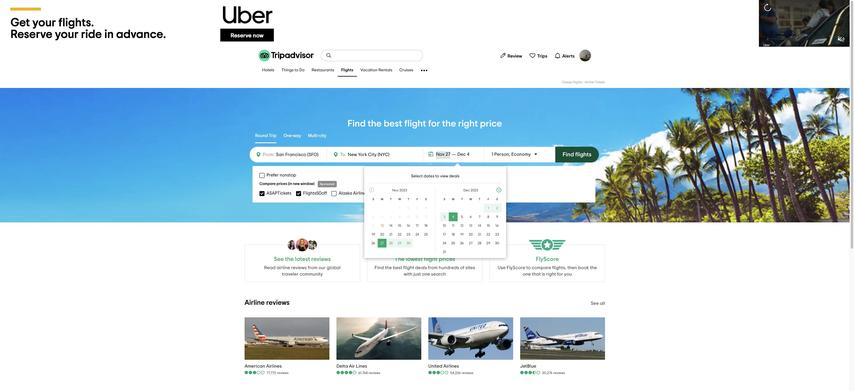 Task type: describe. For each thing, give the bounding box(es) containing it.
do
[[299, 68, 305, 72]]

sponsored
[[320, 183, 334, 186]]

profile picture image
[[579, 50, 591, 61]]

compare
[[260, 182, 276, 186]]

2 16 from the left
[[496, 224, 499, 228]]

prefer nonstop
[[267, 173, 296, 178]]

2 7 from the left
[[479, 215, 481, 219]]

2 5 from the left
[[461, 215, 463, 219]]

2 19 from the left
[[460, 233, 464, 236]]

united
[[428, 364, 443, 369]]

1 horizontal spatial flights
[[573, 81, 583, 84]]

1 s from the left
[[373, 198, 374, 201]]

1 vertical spatial 17
[[443, 233, 446, 236]]

3 s from the left
[[444, 198, 445, 201]]

nov 27
[[436, 152, 450, 157]]

77,772
[[267, 372, 276, 375]]

airline
[[277, 266, 290, 270]]

cheap flights - airline tickets
[[562, 81, 605, 84]]

dec for dec 4
[[457, 152, 466, 157]]

flights50off
[[303, 191, 327, 196]]

2 26 from the left
[[460, 242, 464, 245]]

global
[[327, 266, 341, 270]]

united airlines link
[[428, 364, 473, 370]]

1 6 from the left
[[381, 215, 383, 219]]

20,276
[[542, 372, 553, 375]]

dec 4
[[457, 152, 469, 157]]

the inside use flyscore to compare flights, then book the one that is right for you
[[590, 266, 597, 270]]

2 13 from the left
[[469, 224, 472, 228]]

1 9 from the left
[[407, 215, 410, 219]]

select all
[[455, 191, 474, 196]]

0 vertical spatial 3
[[416, 207, 418, 210]]

1 vertical spatial 18
[[452, 233, 455, 236]]

1 horizontal spatial 11
[[452, 224, 455, 228]]

nearby
[[450, 173, 465, 178]]

one-way link
[[284, 129, 301, 143]]

one search
[[422, 272, 446, 277]]

20,276 reviews
[[542, 372, 565, 375]]

2 14 from the left
[[478, 224, 481, 228]]

alaska airlines
[[339, 191, 368, 196]]

1 horizontal spatial 1
[[488, 207, 489, 210]]

1 t from the left
[[390, 198, 392, 201]]

0 vertical spatial 17
[[416, 224, 419, 228]]

cheap
[[562, 81, 572, 84]]

2 29 from the left
[[486, 242, 490, 245]]

trips
[[537, 54, 547, 58]]

price
[[480, 119, 502, 128]]

flyscore inside use flyscore to compare flights, then book the one that is right for you
[[507, 266, 525, 270]]

1 vertical spatial airline
[[245, 300, 265, 307]]

1 13 from the left
[[381, 224, 384, 228]]

airlines for united airlines
[[444, 364, 459, 369]]

multi-
[[308, 134, 319, 138]]

f for dec 2023
[[488, 198, 489, 201]]

w for nov
[[398, 198, 401, 201]]

things
[[281, 68, 294, 72]]

round
[[255, 134, 268, 138]]

trips link
[[527, 50, 550, 61]]

3 of 5 bubbles image for united
[[428, 371, 449, 375]]

0 vertical spatial right
[[458, 119, 478, 128]]

1 vertical spatial 3
[[444, 215, 445, 219]]

person
[[494, 152, 509, 157]]

dec 2023
[[463, 189, 478, 192]]

read airline reviews from our global traveler community
[[264, 266, 341, 277]]

2 horizontal spatial 1
[[492, 152, 493, 157]]

hundreds
[[439, 266, 459, 270]]

rentals
[[378, 68, 392, 72]]

for you
[[557, 272, 572, 277]]

4 t from the left
[[479, 198, 481, 201]]

latest
[[295, 257, 310, 263]]

select dates to view deals
[[411, 174, 460, 179]]

3 t from the left
[[461, 198, 463, 201]]

see the latest reviews
[[274, 257, 331, 263]]

1 26 from the left
[[371, 242, 375, 245]]

new
[[293, 182, 300, 186]]

the for see the latest reviews
[[285, 257, 294, 263]]

alaska
[[339, 191, 352, 196]]

2 15 from the left
[[487, 224, 490, 228]]

book
[[578, 266, 589, 270]]

2 horizontal spatial 27
[[469, 242, 473, 245]]

2023 for nov 2023
[[400, 189, 407, 192]]

31
[[443, 251, 446, 254]]

From where? text field
[[275, 151, 323, 159]]

all for select all
[[469, 191, 474, 196]]

2 s from the left
[[425, 198, 427, 201]]

one-
[[284, 134, 293, 138]]

airports
[[466, 173, 482, 178]]

find the best flight for the right price
[[348, 119, 502, 128]]

flights link
[[338, 64, 357, 77]]

window)
[[301, 182, 315, 186]]

reviews for airline reviews
[[266, 300, 290, 307]]

vacation rentals
[[360, 68, 392, 72]]

find the best flight deals from hundreds of sites with just one search
[[375, 266, 475, 277]]

multi-city link
[[308, 129, 326, 143]]

then
[[568, 266, 577, 270]]

1 8 from the left
[[399, 215, 401, 219]]

prefer
[[267, 173, 279, 178]]

2 vertical spatial 4
[[452, 215, 454, 219]]

tripadvisor image
[[259, 50, 314, 61]]

review link
[[497, 50, 525, 61]]

the lowest flight prices
[[395, 257, 455, 263]]

compare prices (in new window)
[[260, 182, 315, 186]]

3 of 5 bubbles image for american
[[245, 371, 265, 375]]

find flights
[[563, 152, 592, 158]]

nov for nov 2023
[[392, 189, 399, 192]]

54,236 reviews
[[450, 372, 473, 375]]

from:
[[263, 152, 275, 157]]

reviews for 61,768 reviews
[[369, 372, 380, 375]]

airline reviews link
[[245, 300, 290, 307]]

trip
[[269, 134, 277, 138]]

2 2 from the left
[[496, 207, 498, 210]]

our
[[319, 266, 326, 270]]

1 vertical spatial 4
[[425, 207, 427, 210]]

2 t from the left
[[408, 198, 409, 201]]

jetblue link
[[520, 364, 565, 370]]

prices
[[277, 182, 287, 186]]

0 vertical spatial 4
[[467, 152, 469, 157]]

find for find the best flight for the right price
[[348, 119, 366, 128]]

1 person , economy
[[492, 152, 531, 157]]

delta air lines link
[[337, 364, 380, 370]]

0 vertical spatial to
[[295, 68, 299, 72]]

61,768 reviews link
[[337, 371, 380, 376]]

61,768 reviews
[[358, 372, 380, 375]]

traveler community
[[282, 272, 323, 277]]

airline reviews
[[245, 300, 290, 307]]

from inside find the best flight deals from hundreds of sites with just one search
[[428, 266, 438, 270]]

advertisement region
[[0, 0, 850, 47]]

reviews for 20,276 reviews
[[553, 372, 565, 375]]

the for find the best flight for the right price
[[368, 119, 382, 128]]

1 30 from the left
[[407, 242, 411, 245]]

delta
[[337, 364, 348, 369]]

54,236
[[450, 372, 461, 375]]

0 horizontal spatial 11
[[425, 215, 427, 219]]

2 8 from the left
[[487, 215, 489, 219]]

unpublishedflight
[[379, 191, 416, 196]]

see all link
[[591, 301, 605, 306]]

view
[[440, 174, 448, 179]]

use
[[498, 266, 506, 270]]

To where? text field
[[346, 151, 400, 159]]

one-way
[[284, 134, 301, 138]]

0 horizontal spatial 1
[[399, 207, 400, 210]]

restaurants link
[[308, 64, 338, 77]]

vacation rentals link
[[357, 64, 396, 77]]

round trip
[[255, 134, 277, 138]]

the
[[395, 257, 405, 263]]

asaptickets
[[267, 191, 291, 196]]

2 6 from the left
[[470, 215, 472, 219]]



Task type: vqa. For each thing, say whether or not it's contained in the screenshot.


Task type: locate. For each thing, give the bounding box(es) containing it.
0 horizontal spatial 22
[[398, 233, 402, 236]]

1
[[492, 152, 493, 157], [399, 207, 400, 210], [488, 207, 489, 210]]

deals
[[449, 174, 460, 179], [415, 266, 427, 270]]

dec down airports
[[463, 189, 470, 192]]

flights,
[[552, 266, 567, 270]]

0 horizontal spatial 17
[[416, 224, 419, 228]]

flight left the 'for' on the right top of the page
[[404, 119, 426, 128]]

to up one
[[526, 266, 531, 270]]

10
[[416, 215, 419, 219], [443, 224, 446, 228]]

0 horizontal spatial 21
[[389, 233, 393, 236]]

2 2023 from the left
[[471, 189, 478, 192]]

2 23 from the left
[[495, 233, 499, 236]]

flights
[[341, 68, 353, 72], [573, 81, 583, 84]]

1 horizontal spatial airlines
[[353, 191, 368, 196]]

4 of 5 bubbles image
[[337, 371, 357, 375]]

to left view
[[435, 174, 439, 179]]

m down nearby
[[452, 198, 454, 201]]

1 w from the left
[[398, 198, 401, 201]]

3.5 of 5 bubbles image
[[520, 371, 541, 375]]

0 horizontal spatial 3
[[416, 207, 418, 210]]

flyscore up one
[[507, 266, 525, 270]]

3 of 5 bubbles image inside 77,772 reviews link
[[245, 371, 265, 375]]

alerts
[[562, 54, 575, 58]]

1 22 from the left
[[398, 233, 402, 236]]

5
[[372, 215, 374, 219], [461, 215, 463, 219]]

15
[[398, 224, 401, 228], [487, 224, 490, 228]]

m down unpublishedflight
[[381, 198, 383, 201]]

round trip link
[[255, 129, 277, 143]]

select down include nearby airports
[[455, 191, 468, 196]]

1 vertical spatial 10
[[443, 224, 446, 228]]

27
[[446, 152, 450, 157], [380, 242, 384, 245], [469, 242, 473, 245]]

nov
[[436, 152, 445, 157], [392, 189, 399, 192]]

0 vertical spatial 25
[[424, 233, 428, 236]]

1 horizontal spatial 25
[[451, 242, 455, 245]]

1 horizontal spatial 24
[[443, 242, 446, 245]]

0 horizontal spatial 10
[[416, 215, 419, 219]]

flyscore up compare
[[536, 257, 559, 263]]

30 up use
[[495, 242, 499, 245]]

2 w from the left
[[470, 198, 472, 201]]

(in
[[288, 182, 292, 186]]

6 down select all
[[470, 215, 472, 219]]

0 horizontal spatial flyscore
[[507, 266, 525, 270]]

0 horizontal spatial to
[[295, 68, 299, 72]]

select left dates
[[411, 174, 423, 179]]

hotels link
[[259, 64, 278, 77]]

delta air lines
[[337, 364, 367, 369]]

3 of 5 bubbles image down american
[[245, 371, 265, 375]]

the inside find the best flight deals from hundreds of sites with just one search
[[385, 266, 392, 270]]

1 vertical spatial 24
[[443, 242, 446, 245]]

flight prices
[[424, 257, 455, 263]]

nov 2023
[[392, 189, 407, 192]]

1 horizontal spatial 26
[[460, 242, 464, 245]]

to left do
[[295, 68, 299, 72]]

0 vertical spatial 10
[[416, 215, 419, 219]]

dates
[[424, 174, 435, 179]]

1 vertical spatial dec
[[463, 189, 470, 192]]

1 21 from the left
[[389, 233, 393, 236]]

1 horizontal spatial airline
[[585, 81, 594, 84]]

28
[[389, 242, 393, 245], [478, 242, 482, 245]]

23
[[407, 233, 410, 236], [495, 233, 499, 236]]

sites
[[466, 266, 475, 270]]

0 horizontal spatial nov
[[392, 189, 399, 192]]

1 m from the left
[[381, 198, 383, 201]]

14
[[389, 224, 393, 228], [478, 224, 481, 228]]

0 horizontal spatial see
[[274, 257, 284, 263]]

1 2023 from the left
[[400, 189, 407, 192]]

0 horizontal spatial find
[[348, 119, 366, 128]]

1 horizontal spatial 15
[[487, 224, 490, 228]]

things to do link
[[278, 64, 308, 77]]

1 29 from the left
[[398, 242, 402, 245]]

to for select dates to view deals
[[435, 174, 439, 179]]

1 vertical spatial 11
[[452, 224, 455, 228]]

vacation
[[360, 68, 378, 72]]

to
[[295, 68, 299, 72], [435, 174, 439, 179], [526, 266, 531, 270]]

1 horizontal spatial right
[[546, 272, 556, 277]]

1 horizontal spatial all
[[600, 301, 605, 306]]

1 horizontal spatial 3 of 5 bubbles image
[[428, 371, 449, 375]]

flights inside "link"
[[341, 68, 353, 72]]

see all
[[591, 301, 605, 306]]

24 up 31
[[443, 242, 446, 245]]

the
[[368, 119, 382, 128], [442, 119, 456, 128], [285, 257, 294, 263], [385, 266, 392, 270], [590, 266, 597, 270]]

find
[[348, 119, 366, 128], [563, 152, 574, 158], [375, 266, 384, 270]]

25 up the lowest flight prices
[[424, 233, 428, 236]]

find for find the best flight deals from hundreds of sites with just one search
[[375, 266, 384, 270]]

1 vertical spatial best
[[393, 266, 402, 270]]

,
[[509, 152, 510, 157]]

-
[[583, 81, 584, 84]]

1 horizontal spatial 18
[[452, 233, 455, 236]]

t
[[390, 198, 392, 201], [408, 198, 409, 201], [461, 198, 463, 201], [479, 198, 481, 201]]

2 3 of 5 bubbles image from the left
[[428, 371, 449, 375]]

flight inside find the best flight deals from hundreds of sites with just one search
[[403, 266, 414, 270]]

deals for view
[[449, 174, 460, 179]]

tickets
[[595, 81, 605, 84]]

find flights button
[[555, 147, 599, 163]]

1 horizontal spatial 13
[[469, 224, 472, 228]]

s m t w t f s
[[373, 198, 427, 201], [444, 198, 498, 201]]

best inside find the best flight deals from hundreds of sites with just one search
[[393, 266, 402, 270]]

1 horizontal spatial 2023
[[471, 189, 478, 192]]

0 horizontal spatial f
[[417, 198, 418, 201]]

1 horizontal spatial s m t w t f s
[[444, 198, 498, 201]]

1 horizontal spatial 8
[[487, 215, 489, 219]]

right right is
[[546, 272, 556, 277]]

flight for deals
[[403, 266, 414, 270]]

1 vertical spatial flights
[[573, 81, 583, 84]]

find for find flights
[[563, 152, 574, 158]]

17
[[416, 224, 419, 228], [443, 233, 446, 236]]

m for dec 2023
[[452, 198, 454, 201]]

from inside the read airline reviews from our global traveler community
[[308, 266, 318, 270]]

0 vertical spatial nov
[[436, 152, 445, 157]]

1 5 from the left
[[372, 215, 374, 219]]

1 s m t w t f s from the left
[[373, 198, 427, 201]]

0 vertical spatial 18
[[425, 224, 428, 228]]

2 28 from the left
[[478, 242, 482, 245]]

airlines for american airlines
[[266, 364, 282, 369]]

0 horizontal spatial 19
[[372, 233, 375, 236]]

0 horizontal spatial 20
[[380, 233, 384, 236]]

airlines for alaska airlines
[[353, 191, 368, 196]]

1 horizontal spatial 27
[[446, 152, 450, 157]]

1 horizontal spatial nov
[[436, 152, 445, 157]]

13
[[381, 224, 384, 228], [469, 224, 472, 228]]

1 23 from the left
[[407, 233, 410, 236]]

4 s from the left
[[496, 198, 498, 201]]

flights left vacation
[[341, 68, 353, 72]]

with
[[404, 272, 412, 277]]

from up one search at bottom
[[428, 266, 438, 270]]

right
[[458, 119, 478, 128], [546, 272, 556, 277]]

1 horizontal spatial 3
[[444, 215, 445, 219]]

w for dec
[[470, 198, 472, 201]]

1 2 from the left
[[408, 207, 409, 210]]

the for find the best flight deals from hundreds of sites with just one search
[[385, 266, 392, 270]]

1 horizontal spatial find
[[375, 266, 384, 270]]

0 horizontal spatial 30
[[407, 242, 411, 245]]

find inside button
[[563, 152, 574, 158]]

1 horizontal spatial 10
[[443, 224, 446, 228]]

None search field
[[321, 50, 423, 61]]

american
[[245, 364, 265, 369]]

1 12 from the left
[[372, 224, 375, 228]]

1 20 from the left
[[380, 233, 384, 236]]

deals for flight
[[415, 266, 427, 270]]

right left price
[[458, 119, 478, 128]]

6 down unpublishedflight
[[381, 215, 383, 219]]

nonstop
[[280, 173, 296, 178]]

0 horizontal spatial flights
[[341, 68, 353, 72]]

0 vertical spatial all
[[469, 191, 474, 196]]

3 of 5 bubbles image inside '54,236 reviews' link
[[428, 371, 449, 375]]

select
[[411, 174, 423, 179], [455, 191, 468, 196]]

restaurants
[[312, 68, 334, 72]]

3 of 5 bubbles image
[[245, 371, 265, 375], [428, 371, 449, 375]]

1 vertical spatial right
[[546, 272, 556, 277]]

0 horizontal spatial right
[[458, 119, 478, 128]]

1 vertical spatial all
[[600, 301, 605, 306]]

1 horizontal spatial 17
[[443, 233, 446, 236]]

0 vertical spatial deals
[[449, 174, 460, 179]]

dec for dec 2023
[[463, 189, 470, 192]]

flight for for
[[404, 119, 426, 128]]

0 vertical spatial 11
[[425, 215, 427, 219]]

cruises link
[[396, 64, 417, 77]]

2 12 from the left
[[461, 224, 464, 228]]

0 horizontal spatial all
[[469, 191, 474, 196]]

0 horizontal spatial 4
[[425, 207, 427, 210]]

77,772 reviews link
[[245, 371, 289, 376]]

s m t w t f s for dec
[[444, 198, 498, 201]]

deals right view
[[449, 174, 460, 179]]

all for see all
[[600, 301, 605, 306]]

0 horizontal spatial select
[[411, 174, 423, 179]]

1 19 from the left
[[372, 233, 375, 236]]

of
[[460, 266, 465, 270]]

airlines up '54,236 reviews' link
[[444, 364, 459, 369]]

2 horizontal spatial to
[[526, 266, 531, 270]]

lines
[[356, 364, 367, 369]]

24 up lowest
[[416, 233, 419, 236]]

read
[[264, 266, 276, 270]]

0 horizontal spatial 9
[[407, 215, 410, 219]]

to inside use flyscore to compare flights, then book the one that is right for you
[[526, 266, 531, 270]]

0 vertical spatial dec
[[457, 152, 466, 157]]

2 from from the left
[[428, 266, 438, 270]]

2023 for dec 2023
[[471, 189, 478, 192]]

airlines right alaska
[[353, 191, 368, 196]]

include nearby airports
[[435, 173, 482, 178]]

flights left -
[[573, 81, 583, 84]]

to for use flyscore to compare flights, then book the one that is right for you
[[526, 266, 531, 270]]

1 3 of 5 bubbles image from the left
[[245, 371, 265, 375]]

m for nov 2023
[[381, 198, 383, 201]]

nov for nov 27
[[436, 152, 445, 157]]

f for nov 2023
[[417, 198, 418, 201]]

0 horizontal spatial 7
[[390, 215, 392, 219]]

hotels
[[262, 68, 274, 72]]

18
[[425, 224, 428, 228], [452, 233, 455, 236]]

see for see all
[[591, 301, 599, 306]]

0 horizontal spatial from
[[308, 266, 318, 270]]

1 vertical spatial to
[[435, 174, 439, 179]]

reviews for 54,236 reviews
[[462, 372, 473, 375]]

0 horizontal spatial s m t w t f s
[[373, 198, 427, 201]]

0 horizontal spatial 18
[[425, 224, 428, 228]]

multi-city
[[308, 134, 326, 138]]

dec right nov 27 at the right top
[[457, 152, 466, 157]]

2 f from the left
[[488, 198, 489, 201]]

61,768
[[358, 372, 368, 375]]

0 horizontal spatial 16
[[407, 224, 410, 228]]

airlines up 77,772
[[266, 364, 282, 369]]

0 horizontal spatial 27
[[380, 242, 384, 245]]

0 horizontal spatial 3 of 5 bubbles image
[[245, 371, 265, 375]]

s m t w t f s for nov
[[373, 198, 427, 201]]

best for for
[[384, 119, 402, 128]]

2 21 from the left
[[478, 233, 481, 236]]

air
[[349, 364, 355, 369]]

0 vertical spatial see
[[274, 257, 284, 263]]

30 up lowest
[[407, 242, 411, 245]]

s m t w t f s down select all
[[444, 198, 498, 201]]

best for deals
[[393, 266, 402, 270]]

0 horizontal spatial 25
[[424, 233, 428, 236]]

to:
[[340, 152, 346, 157]]

see
[[274, 257, 284, 263], [591, 301, 599, 306]]

0 horizontal spatial 24
[[416, 233, 419, 236]]

1 28 from the left
[[389, 242, 393, 245]]

1 16 from the left
[[407, 224, 410, 228]]

find inside find the best flight deals from hundreds of sites with just one search
[[375, 266, 384, 270]]

0 vertical spatial flyscore
[[536, 257, 559, 263]]

2 20 from the left
[[469, 233, 473, 236]]

w down select all
[[470, 198, 472, 201]]

jetblue
[[520, 364, 536, 369]]

right inside use flyscore to compare flights, then book the one that is right for you
[[546, 272, 556, 277]]

1 7 from the left
[[390, 215, 392, 219]]

ladybug
[[428, 191, 446, 196]]

alerts link
[[552, 50, 577, 61]]

1 horizontal spatial 14
[[478, 224, 481, 228]]

s
[[373, 198, 374, 201], [425, 198, 427, 201], [444, 198, 445, 201], [496, 198, 498, 201]]

0 horizontal spatial deals
[[415, 266, 427, 270]]

0 horizontal spatial 26
[[371, 242, 375, 245]]

1 horizontal spatial 2
[[496, 207, 498, 210]]

way
[[293, 134, 301, 138]]

united airlines
[[428, 364, 459, 369]]

0 horizontal spatial 29
[[398, 242, 402, 245]]

1 horizontal spatial 12
[[461, 224, 464, 228]]

0 horizontal spatial airline
[[245, 300, 265, 307]]

0 vertical spatial 24
[[416, 233, 419, 236]]

12
[[372, 224, 375, 228], [461, 224, 464, 228]]

0 horizontal spatial 6
[[381, 215, 383, 219]]

1 horizontal spatial 6
[[470, 215, 472, 219]]

2 m from the left
[[452, 198, 454, 201]]

flight up "with"
[[403, 266, 414, 270]]

1 from from the left
[[308, 266, 318, 270]]

1 f from the left
[[417, 198, 418, 201]]

deals inside find the best flight deals from hundreds of sites with just one search
[[415, 266, 427, 270]]

20
[[380, 233, 384, 236], [469, 233, 473, 236]]

21
[[389, 233, 393, 236], [478, 233, 481, 236]]

1 15 from the left
[[398, 224, 401, 228]]

w down unpublishedflight
[[398, 198, 401, 201]]

4
[[467, 152, 469, 157], [425, 207, 427, 210], [452, 215, 454, 219]]

1 14 from the left
[[389, 224, 393, 228]]

2 vertical spatial find
[[375, 266, 384, 270]]

2
[[408, 207, 409, 210], [496, 207, 498, 210]]

2 30 from the left
[[495, 242, 499, 245]]

25 up 'flight prices'
[[451, 242, 455, 245]]

1 horizontal spatial 19
[[460, 233, 464, 236]]

1 horizontal spatial 22
[[487, 233, 490, 236]]

airlines
[[353, 191, 368, 196], [266, 364, 282, 369], [444, 364, 459, 369]]

2 22 from the left
[[487, 233, 490, 236]]

1 horizontal spatial m
[[452, 198, 454, 201]]

see for see the latest reviews
[[274, 257, 284, 263]]

0 horizontal spatial 28
[[389, 242, 393, 245]]

20,276 reviews link
[[520, 371, 565, 376]]

select for select all
[[455, 191, 468, 196]]

compare
[[532, 266, 551, 270]]

1 horizontal spatial to
[[435, 174, 439, 179]]

30
[[407, 242, 411, 245], [495, 242, 499, 245]]

1 horizontal spatial 7
[[479, 215, 481, 219]]

0 horizontal spatial 2023
[[400, 189, 407, 192]]

0 horizontal spatial 15
[[398, 224, 401, 228]]

s m t w t f s down unpublishedflight
[[373, 198, 427, 201]]

0 horizontal spatial 2
[[408, 207, 409, 210]]

reviews inside the read airline reviews from our global traveler community
[[291, 266, 307, 270]]

from left our
[[308, 266, 318, 270]]

2 s m t w t f s from the left
[[444, 198, 498, 201]]

1 horizontal spatial w
[[470, 198, 472, 201]]

select for select dates to view deals
[[411, 174, 423, 179]]

2 9 from the left
[[496, 215, 498, 219]]

3 of 5 bubbles image down united
[[428, 371, 449, 375]]

just
[[414, 272, 421, 277]]

lowest
[[406, 257, 423, 263]]

reviews for 77,772 reviews
[[277, 372, 289, 375]]

deals up just at the bottom left
[[415, 266, 427, 270]]

f
[[417, 198, 418, 201], [488, 198, 489, 201]]

1 horizontal spatial 9
[[496, 215, 498, 219]]

0 horizontal spatial 14
[[389, 224, 393, 228]]

things to do
[[281, 68, 305, 72]]

search image
[[326, 53, 332, 59]]

1 vertical spatial see
[[591, 301, 599, 306]]



